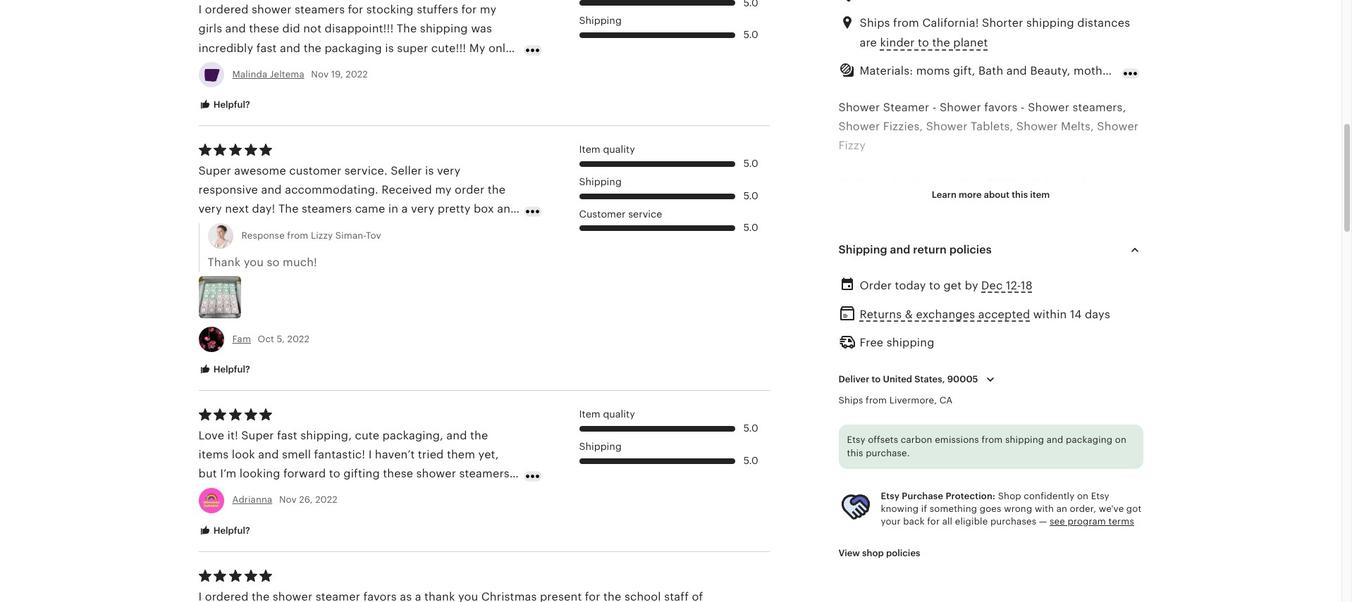 Task type: describe. For each thing, give the bounding box(es) containing it.
the down the packaged
[[224, 241, 242, 254]]

steamer
[[912, 503, 956, 517]]

1 vertical spatial occasion:
[[1001, 331, 1054, 344]]

free
[[860, 336, 884, 350]]

2 horizontal spatial box
[[1096, 542, 1117, 555]]

the left tov
[[347, 222, 365, 235]]

very down siman-
[[344, 241, 367, 254]]

1 horizontal spatial nov
[[311, 69, 329, 80]]

and inside etsy offsets carbon emissions from shipping and packaging on this purchase.
[[1047, 435, 1064, 445]]

for up was
[[462, 3, 477, 16]]

1 vertical spatial thank
[[208, 256, 241, 269]]

steamers inside love it!   super fast shipping, cute packaging, and the items look and smell fantastic!   i haven't tried them yet, but i'm looking forward to gifting these shower steamers this year. very satisfied! :)  thanks so much!
[[459, 468, 510, 481]]

a right 'for'
[[989, 292, 996, 306]]

adrianna
[[232, 495, 272, 506]]

1 5.0 from the top
[[744, 29, 759, 40]]

they
[[288, 241, 314, 254]]

❀ left 12
[[839, 465, 848, 478]]

2 vertical spatial day,
[[839, 369, 861, 382]]

non
[[961, 177, 984, 191]]

shower up your
[[869, 503, 908, 517]]

and inside dropdown button
[[890, 243, 911, 257]]

awesome
[[234, 164, 286, 178]]

thanks
[[342, 487, 381, 500]]

shower down purchase.
[[886, 465, 926, 478]]

look inside super awesome customer service. seller is very responsive and accommodating. received my order the very next day! the steamers came in a very pretty box and packaged nicely. i ordered the lavender and eucalyptus, love the scents. they look very pretty too. thank you so much!!!
[[317, 241, 341, 254]]

tried
[[418, 449, 444, 462]]

response from lizzy siman-tov
[[242, 230, 381, 241]]

the inside super awesome customer service. seller is very responsive and accommodating. received my order the very next day! the steamers came in a very pretty box and packaged nicely. i ordered the lavender and eucalyptus, love the scents. they look very pretty too. thank you so much!!!
[[278, 203, 299, 216]]

❀ left non
[[949, 177, 958, 191]]

from inside 'ships from california! shorter shipping distances are'
[[894, 16, 920, 30]]

satisfied!
[[279, 487, 328, 500]]

fast inside love it!   super fast shipping, cute packaging, and the items look and smell fantastic!   i haven't tried them yet, but i'm looking forward to gifting these shower steamers this year. very satisfied! :)  thanks so much!
[[277, 429, 298, 443]]

from up they
[[287, 230, 308, 241]]

or inside i ordered shower steamers for stocking stuffers for my girls and these did not disappoint!!! the shipping was incredibly fast and the packaging is super cute!!! my only regret is that i didn't order any for myself. if you're on the fence whether or not to order them, do it!!!
[[281, 80, 292, 93]]

only
[[489, 41, 512, 55]]

big
[[866, 465, 883, 478]]

very
[[251, 487, 275, 500]]

shop
[[998, 491, 1022, 502]]

from down united
[[866, 396, 887, 406]]

(you
[[950, 542, 974, 555]]

eucaltypus)
[[902, 484, 966, 497]]

beautiful
[[851, 542, 900, 555]]

girls
[[199, 22, 222, 36]]

0 vertical spatial gift,
[[1041, 350, 1064, 363]]

anniversary
[[973, 350, 1038, 363]]

to inside it is the perfect gift for a special occasion: a stocking stuffer, valentine's day, for a mom, teacher, wife, friend, coworker or to pamper yourself! a wonderful gift for a special occasion: valentine's day, teacher appreciate day, anniversary gift, best friend day, christmas, bridesmaid gift, mother's day, and more!
[[947, 311, 959, 325]]

oils
[[903, 196, 922, 210]]

something
[[930, 504, 978, 515]]

shipping inside etsy offsets carbon emissions from shipping and packaging on this purchase.
[[1006, 435, 1045, 445]]

the inside i ordered shower steamers for stocking stuffers for my girls and these did not disappoint!!! the shipping was incredibly fast and the packaging is super cute!!! my only regret is that i didn't order any for myself. if you're on the fence whether or not to order them, do it!!!
[[397, 22, 417, 36]]

1 horizontal spatial a
[[1074, 273, 1082, 287]]

2022 for nov 26, 2022
[[315, 495, 338, 506]]

returns & exchanges accepted within 14 days
[[860, 308, 1111, 322]]

gift inside list includes: ❀  12 big shower steamers  - 2'' each  (lavender, mint, grapefruit, eucaltypus) each shower steamer is individually wrapped and with a label. ❀  beautiful gift box (you can add name on the box for a small cost)
[[903, 542, 924, 555]]

2 5.0 from the top
[[744, 158, 759, 169]]

steamer
[[883, 101, 930, 114]]

natural
[[856, 177, 896, 191]]

and up them
[[447, 429, 467, 443]]

is left that
[[235, 61, 244, 74]]

i up the girls
[[199, 3, 202, 16]]

to inside dropdown button
[[872, 375, 881, 385]]

adrianna link
[[232, 495, 272, 506]]

1 vertical spatial nov
[[279, 495, 297, 506]]

2 helpful? from the top
[[211, 364, 250, 375]]

shower steamer - shower favors - shower steamers, shower fizzies, shower tablets, shower melts, shower fizzy
[[839, 101, 1139, 152]]

or inside it is the perfect gift for a special occasion: a stocking stuffer, valentine's day, for a mom, teacher, wife, friend, coworker or to pamper yourself! a wonderful gift for a special occasion: valentine's day, teacher appreciate day, anniversary gift, best friend day, christmas, bridesmaid gift, mother's day, and more!
[[933, 311, 944, 325]]

my inside i ordered shower steamers for stocking stuffers for my girls and these did not disappoint!!! the shipping was incredibly fast and the packaging is super cute!!! my only regret is that i didn't order any for myself. if you're on the fence whether or not to order them, do it!!!
[[480, 3, 497, 16]]

lavender
[[368, 222, 419, 235]]

0 vertical spatial occasion:
[[1018, 273, 1071, 287]]

love
[[199, 429, 224, 443]]

ships from california! shorter shipping distances are
[[860, 16, 1131, 50]]

ships for ships from california! shorter shipping distances are
[[860, 16, 890, 30]]

0 vertical spatial day,
[[943, 292, 965, 306]]

the up the didn't
[[304, 41, 322, 55]]

exchanges
[[916, 308, 976, 322]]

shower inside i ordered shower steamers for stocking stuffers for my girls and these did not disappoint!!! the shipping was incredibly fast and the packaging is super cute!!! my only regret is that i didn't order any for myself. if you're on the fence whether or not to order them, do it!!!
[[252, 3, 292, 16]]

free shipping
[[860, 336, 935, 350]]

name
[[1025, 542, 1055, 555]]

so inside love it!   super fast shipping, cute packaging, and the items look and smell fantastic!   i haven't tried them yet, but i'm looking forward to gifting these shower steamers this year. very satisfied! :)  thanks so much!
[[384, 487, 396, 500]]

order inside super awesome customer service. seller is very responsive and accommodating. received my order the very next day! the steamers came in a very pretty box and packaged nicely. i ordered the lavender and eucalyptus, love the scents. they look very pretty too. thank you so much!!!
[[455, 184, 485, 197]]

from down the gmo
[[998, 196, 1024, 210]]

etsy offsets carbon emissions from shipping and packaging on this purchase.
[[847, 435, 1127, 459]]

a left label.
[[839, 522, 845, 536]]

18
[[1021, 279, 1033, 293]]

return
[[914, 243, 947, 257]]

item quality for love it!   super fast shipping, cute packaging, and the items look and smell fantastic!   i haven't tried them yet, but i'm looking forward to gifting these shower steamers this year. very satisfied! :)  thanks so much!
[[579, 409, 635, 421]]

1 vertical spatial you
[[244, 256, 264, 269]]

didn't
[[278, 61, 310, 74]]

any
[[346, 61, 366, 74]]

—
[[1039, 517, 1048, 528]]

from inside etsy offsets carbon emissions from shipping and packaging on this purchase.
[[982, 435, 1003, 445]]

90005
[[948, 375, 978, 385]]

days
[[1085, 308, 1111, 322]]

friend
[[1094, 350, 1126, 363]]

looking
[[240, 468, 280, 481]]

shorter
[[982, 16, 1024, 30]]

shipping inside 'ships from california! shorter shipping distances are'
[[1027, 16, 1075, 30]]

etsy purchase protection:
[[881, 491, 996, 502]]

whether
[[232, 80, 278, 93]]

on inside "shop confidently on etsy knowing if something goes wrong with an order, we've got your back for all eligible purchases —"
[[1078, 491, 1089, 502]]

and inside it is the perfect gift for a special occasion: a stocking stuffer, valentine's day, for a mom, teacher, wife, friend, coworker or to pamper yourself! a wonderful gift for a special occasion: valentine's day, teacher appreciate day, anniversary gift, best friend day, christmas, bridesmaid gift, mother's day, and more!
[[1094, 369, 1114, 382]]

❀ left only
[[1067, 196, 1077, 210]]

0 horizontal spatial -
[[933, 101, 937, 114]]

1 vertical spatial not
[[296, 80, 314, 93]]

fizzy
[[839, 139, 866, 152]]

view shop policies
[[839, 549, 921, 559]]

helpful? for malinda jeltema nov 19, 2022
[[211, 99, 250, 110]]

cost)
[[880, 561, 908, 574]]

service
[[628, 209, 662, 220]]

and up looking
[[258, 449, 279, 462]]

a right get
[[966, 273, 973, 287]]

❀ up the oils
[[899, 177, 908, 191]]

dec 12-18 button
[[982, 276, 1033, 296]]

yourself!
[[1007, 311, 1055, 325]]

a down view
[[839, 561, 845, 574]]

for
[[968, 292, 986, 306]]

1 horizontal spatial valentine's
[[1057, 331, 1116, 344]]

helpful? button for adrianna nov 26, 2022
[[188, 519, 261, 545]]

1 horizontal spatial day,
[[1119, 331, 1143, 344]]

1 vertical spatial special
[[959, 331, 998, 344]]

&
[[905, 308, 913, 322]]

to inside love it!   super fast shipping, cute packaging, and the items look and smell fantastic!   i haven't tried them yet, but i'm looking forward to gifting these shower steamers this year. very satisfied! :)  thanks so much!
[[329, 468, 341, 481]]

to inside button
[[918, 36, 930, 50]]

steamers inside super awesome customer service. seller is very responsive and accommodating. received my order the very next day! the steamers came in a very pretty box and packaged nicely. i ordered the lavender and eucalyptus, love the scents. they look very pretty too. thank you so much!!!
[[302, 203, 352, 216]]

helpful? button for malinda jeltema nov 19, 2022
[[188, 92, 261, 118]]

purchase.
[[866, 449, 910, 459]]

nicely.
[[256, 222, 291, 235]]

1 horizontal spatial box
[[927, 542, 947, 555]]

0 vertical spatial pretty
[[438, 203, 471, 216]]

emissions
[[935, 435, 979, 445]]

and up day! on the top of page
[[261, 184, 282, 197]]

can
[[977, 542, 997, 555]]

fantastic!
[[314, 449, 365, 462]]

❀ right the oils
[[925, 196, 934, 210]]

shop
[[863, 549, 884, 559]]

fam oct 5, 2022
[[232, 334, 310, 345]]

ordered inside i ordered shower steamers for stocking stuffers for my girls and these did not disappoint!!! the shipping was incredibly fast and the packaging is super cute!!! my only regret is that i didn't order any for myself. if you're on the fence whether or not to order them, do it!!!
[[205, 3, 249, 16]]

i inside super awesome customer service. seller is very responsive and accommodating. received my order the very next day! the steamers came in a very pretty box and packaged nicely. i ordered the lavender and eucalyptus, love the scents. they look very pretty too. thank you so much!!!
[[294, 222, 298, 235]]

it is the perfect gift for a special occasion: a stocking stuffer, valentine's day, for a mom, teacher, wife, friend, coworker or to pamper yourself! a wonderful gift for a special occasion: valentine's day, teacher appreciate day, anniversary gift, best friend day, christmas, bridesmaid gift, mother's day, and more!
[[839, 273, 1143, 402]]

from up only
[[1081, 177, 1108, 191]]

wonderful
[[850, 331, 906, 344]]

roots
[[1111, 177, 1139, 191]]

26,
[[299, 495, 313, 506]]

the inside kinder to the planet button
[[933, 36, 951, 50]]

view shop policies button
[[828, 542, 931, 567]]

fast inside i ordered shower steamers for stocking stuffers for my girls and these did not disappoint!!! the shipping was incredibly fast and the packaging is super cute!!! my only regret is that i didn't order any for myself. if you're on the fence whether or not to order them, do it!!!
[[257, 41, 277, 55]]

small
[[848, 561, 877, 574]]

came
[[355, 203, 385, 216]]

for up them, in the top of the page
[[369, 61, 384, 74]]

states,
[[915, 375, 945, 385]]

ships for ships from livermore, ca
[[839, 396, 864, 406]]

add
[[1000, 542, 1021, 555]]

on inside list includes: ❀  12 big shower steamers  - 2'' each  (lavender, mint, grapefruit, eucaltypus) each shower steamer is individually wrapped and with a label. ❀  beautiful gift box (you can add name on the box for a small cost)
[[1058, 542, 1072, 555]]

deliver to united states, 90005 button
[[828, 366, 1010, 395]]

2 horizontal spatial -
[[1021, 101, 1025, 114]]

give
[[937, 196, 962, 210]]

deliver to united states, 90005
[[839, 375, 978, 385]]

my inside super awesome customer service. seller is very responsive and accommodating. received my order the very next day! the steamers came in a very pretty box and packaged nicely. i ordered the lavender and eucalyptus, love the scents. they look very pretty too. thank you so much!!!
[[435, 184, 452, 197]]

malinda jeltema nov 19, 2022
[[232, 69, 368, 80]]

if
[[429, 61, 437, 74]]

the up "eucalyptus,"
[[488, 184, 506, 197]]

order
[[860, 279, 892, 293]]

i'm
[[220, 468, 237, 481]]

for inside list includes: ❀  12 big shower steamers  - 2'' each  (lavender, mint, grapefruit, eucaltypus) each shower steamer is individually wrapped and with a label. ❀  beautiful gift box (you can add name on the box for a small cost)
[[1120, 542, 1135, 555]]

12-
[[1006, 279, 1021, 293]]

steamers inside list includes: ❀  12 big shower steamers  - 2'' each  (lavender, mint, grapefruit, eucaltypus) each shower steamer is individually wrapped and with a label. ❀  beautiful gift box (you can add name on the box for a small cost)
[[929, 465, 980, 478]]

thank inside super awesome customer service. seller is very responsive and accommodating. received my order the very next day! the steamers came in a very pretty box and packaged nicely. i ordered the lavender and eucalyptus, love the scents. they look very pretty too. thank you so much!!!
[[431, 241, 464, 254]]

perfect
[[883, 273, 923, 287]]

gift inside all natural ❀ vegan ❀ non gmo ❀ colorant from roots ❀ essential oils ❀ give a gift from nature ❀  only pure ingredients from nature!
[[975, 196, 995, 210]]

0 horizontal spatial so
[[267, 256, 280, 269]]

purchases
[[991, 517, 1037, 528]]

this inside dropdown button
[[1012, 189, 1028, 200]]

about
[[984, 189, 1010, 200]]

stuffers
[[417, 3, 459, 16]]

is left super
[[385, 41, 394, 55]]



Task type: locate. For each thing, give the bounding box(es) containing it.
2022 for oct 5, 2022
[[287, 334, 310, 345]]

this inside etsy offsets carbon emissions from shipping and packaging on this purchase.
[[847, 449, 864, 459]]

the down california!
[[933, 36, 951, 50]]

to right kinder
[[918, 36, 930, 50]]

steamers up eucaltypus)
[[929, 465, 980, 478]]

1 quality from the top
[[603, 144, 635, 155]]

these inside i ordered shower steamers for stocking stuffers for my girls and these did not disappoint!!! the shipping was incredibly fast and the packaging is super cute!!! my only regret is that i didn't order any for myself. if you're on the fence whether or not to order them, do it!!!
[[249, 22, 279, 36]]

0 horizontal spatial you
[[244, 256, 264, 269]]

day,
[[1119, 331, 1143, 344], [1067, 369, 1091, 382]]

super right 'it!'
[[241, 429, 274, 443]]

it!
[[227, 429, 238, 443]]

1 vertical spatial this
[[847, 449, 864, 459]]

response
[[242, 230, 285, 241]]

kinder
[[880, 36, 915, 50]]

mother's
[[1017, 369, 1064, 382]]

cute!!!
[[431, 41, 466, 55]]

1 vertical spatial valentine's
[[1057, 331, 1116, 344]]

each
[[1005, 465, 1031, 478]]

0 horizontal spatial my
[[435, 184, 452, 197]]

0 vertical spatial gift
[[926, 273, 945, 287]]

0 horizontal spatial with
[[1035, 504, 1054, 515]]

2 horizontal spatial this
[[1012, 189, 1028, 200]]

0 vertical spatial helpful?
[[211, 99, 250, 110]]

regret
[[199, 61, 232, 74]]

stocking inside it is the perfect gift for a special occasion: a stocking stuffer, valentine's day, for a mom, teacher, wife, friend, coworker or to pamper yourself! a wonderful gift for a special occasion: valentine's day, teacher appreciate day, anniversary gift, best friend day, christmas, bridesmaid gift, mother's day, and more!
[[1085, 273, 1132, 287]]

on right name on the bottom right of page
[[1058, 542, 1072, 555]]

box left (you
[[927, 542, 947, 555]]

ordered up the girls
[[205, 3, 249, 16]]

1 vertical spatial order
[[331, 80, 361, 93]]

item for super awesome customer service. seller is very responsive and accommodating. received my order the very next day! the steamers came in a very pretty box and packaged nicely. i ordered the lavender and eucalyptus, love the scents. they look very pretty too. thank you so much!!!
[[579, 144, 601, 155]]

1 helpful? button from the top
[[188, 92, 261, 118]]

within
[[1034, 308, 1067, 322]]

teacher
[[839, 350, 882, 363]]

so
[[490, 241, 503, 254], [267, 256, 280, 269], [384, 487, 396, 500]]

in
[[388, 203, 399, 216]]

is up eligible
[[959, 503, 968, 517]]

5 5.0 from the top
[[744, 423, 759, 435]]

2 vertical spatial helpful?
[[211, 526, 250, 536]]

the down only
[[494, 61, 512, 74]]

i right that
[[272, 61, 275, 74]]

0 vertical spatial look
[[317, 241, 341, 254]]

special up 'for'
[[976, 273, 1015, 287]]

❀ down "all"
[[839, 196, 848, 210]]

to inside i ordered shower steamers for stocking stuffers for my girls and these did not disappoint!!! the shipping was incredibly fast and the packaging is super cute!!! my only regret is that i didn't order any for myself. if you're on the fence whether or not to order them, do it!!!
[[317, 80, 328, 93]]

packaging inside etsy offsets carbon emissions from shipping and packaging on this purchase.
[[1066, 435, 1113, 445]]

helpful? down the fence
[[211, 99, 250, 110]]

0 vertical spatial or
[[281, 80, 292, 93]]

is
[[385, 41, 394, 55], [235, 61, 244, 74], [425, 164, 434, 178], [959, 503, 968, 517]]

wrong
[[1004, 504, 1033, 515]]

0 vertical spatial much!
[[283, 256, 317, 269]]

steamers inside i ordered shower steamers for stocking stuffers for my girls and these did not disappoint!!! the shipping was incredibly fast and the packaging is super cute!!! my only regret is that i didn't order any for myself. if you're on the fence whether or not to order them, do it!!!
[[295, 3, 345, 16]]

accommodating.
[[285, 184, 379, 197]]

1 vertical spatial 2022
[[287, 334, 310, 345]]

0 horizontal spatial these
[[249, 22, 279, 36]]

0 horizontal spatial gift
[[903, 542, 924, 555]]

0 vertical spatial order
[[313, 61, 343, 74]]

ordered inside super awesome customer service. seller is very responsive and accommodating. received my order the very next day! the steamers came in a very pretty box and packaged nicely. i ordered the lavender and eucalyptus, love the scents. they look very pretty too. thank you so much!!!
[[301, 222, 344, 235]]

1 vertical spatial or
[[933, 311, 944, 325]]

scents.
[[245, 241, 285, 254]]

program
[[1068, 517, 1106, 528]]

1 horizontal spatial policies
[[950, 243, 992, 257]]

i up they
[[294, 222, 298, 235]]

1 horizontal spatial etsy
[[881, 491, 900, 502]]

from up kinder
[[894, 16, 920, 30]]

my
[[480, 3, 497, 16], [435, 184, 452, 197]]

lizzy
[[311, 230, 333, 241]]

3 helpful? button from the top
[[188, 519, 261, 545]]

terms
[[1109, 517, 1135, 528]]

box up "eucalyptus,"
[[474, 203, 494, 216]]

packaging up mint,
[[1066, 435, 1113, 445]]

stocking inside i ordered shower steamers for stocking stuffers for my girls and these did not disappoint!!! the shipping was incredibly fast and the packaging is super cute!!! my only regret is that i didn't order any for myself. if you're on the fence whether or not to order them, do it!!!
[[367, 3, 414, 16]]

2''
[[990, 465, 1002, 478]]

grapefruit,
[[839, 484, 899, 497]]

3 helpful? from the top
[[211, 526, 250, 536]]

1 vertical spatial day,
[[1067, 369, 1091, 382]]

1 horizontal spatial 2022
[[315, 495, 338, 506]]

box inside super awesome customer service. seller is very responsive and accommodating. received my order the very next day! the steamers came in a very pretty box and packaged nicely. i ordered the lavender and eucalyptus, love the scents. they look very pretty too. thank you so much!!!
[[474, 203, 494, 216]]

not right did
[[303, 22, 322, 36]]

policies inside shipping and return policies dropdown button
[[950, 243, 992, 257]]

1 horizontal spatial packaging
[[1066, 435, 1113, 445]]

2 item quality from the top
[[579, 409, 635, 421]]

1 vertical spatial so
[[267, 256, 280, 269]]

1 vertical spatial gift
[[909, 331, 928, 344]]

a down 'friend,'
[[839, 331, 847, 344]]

a right in
[[402, 203, 408, 216]]

❀ left "shop" on the bottom of page
[[839, 542, 848, 555]]

nature!
[[934, 216, 973, 229]]

all
[[839, 177, 853, 191]]

the down program
[[1075, 542, 1093, 555]]

ordered up they
[[301, 222, 344, 235]]

your
[[881, 517, 901, 528]]

1 vertical spatial a
[[839, 331, 847, 344]]

love it!   super fast shipping, cute packaging, and the items look and smell fantastic!   i haven't tried them yet, but i'm looking forward to gifting these shower steamers this year. very satisfied! :)  thanks so much!
[[199, 429, 510, 500]]

1 horizontal spatial my
[[480, 3, 497, 16]]

1 vertical spatial the
[[278, 203, 299, 216]]

0 horizontal spatial gift,
[[991, 369, 1014, 382]]

for down the returns & exchanges accepted button
[[931, 331, 946, 344]]

valentine's up 'best'
[[1057, 331, 1116, 344]]

helpful? for adrianna nov 26, 2022
[[211, 526, 250, 536]]

mom,
[[999, 292, 1030, 306]]

and left return
[[890, 243, 911, 257]]

1 item from the top
[[579, 144, 601, 155]]

super awesome customer service. seller is very responsive and accommodating. received my order the very next day! the steamers came in a very pretty box and packaged nicely. i ordered the lavender and eucalyptus, love the scents. they look very pretty too. thank you so much!!!
[[199, 164, 518, 274]]

jeltema
[[270, 69, 304, 80]]

1 vertical spatial quality
[[603, 409, 635, 421]]

you down "eucalyptus,"
[[467, 241, 487, 254]]

very up the packaged
[[199, 203, 222, 216]]

kinder to the planet
[[880, 36, 988, 50]]

a inside all natural ❀ vegan ❀ non gmo ❀ colorant from roots ❀ essential oils ❀ give a gift from nature ❀  only pure ingredients from nature!
[[965, 196, 972, 210]]

special
[[976, 273, 1015, 287], [959, 331, 998, 344]]

smell
[[282, 449, 311, 462]]

etsy up knowing
[[881, 491, 900, 502]]

ships inside 'ships from california! shorter shipping distances are'
[[860, 16, 890, 30]]

a down exchanges
[[949, 331, 956, 344]]

1 vertical spatial look
[[232, 449, 255, 462]]

this up 12
[[847, 449, 864, 459]]

confidently
[[1024, 491, 1075, 502]]

0 horizontal spatial valentine's
[[881, 292, 940, 306]]

2022 right 19,
[[346, 69, 368, 80]]

label.
[[848, 522, 878, 536]]

so down "eucalyptus,"
[[490, 241, 503, 254]]

very right seller
[[437, 164, 461, 178]]

1 vertical spatial day,
[[948, 350, 970, 363]]

special down the pamper
[[959, 331, 998, 344]]

2 vertical spatial so
[[384, 487, 396, 500]]

valentine's up &
[[881, 292, 940, 306]]

0 horizontal spatial pretty
[[370, 241, 403, 254]]

and up incredibly
[[225, 22, 246, 36]]

for inside "shop confidently on etsy knowing if something goes wrong with an order, we've got your back for all eligible purchases —"
[[928, 517, 940, 528]]

is inside list includes: ❀  12 big shower steamers  - 2'' each  (lavender, mint, grapefruit, eucaltypus) each shower steamer is individually wrapped and with a label. ❀  beautiful gift box (you can add name on the box for a small cost)
[[959, 503, 968, 517]]

1 horizontal spatial stocking
[[1085, 273, 1132, 287]]

with inside list includes: ❀  12 big shower steamers  - 2'' each  (lavender, mint, grapefruit, eucaltypus) each shower steamer is individually wrapped and with a label. ❀  beautiful gift box (you can add name on the box for a small cost)
[[1113, 503, 1136, 517]]

for up disappoint!!! on the left top of the page
[[348, 3, 364, 16]]

1 vertical spatial ships
[[839, 396, 864, 406]]

day, up bridesmaid
[[948, 350, 970, 363]]

so inside super awesome customer service. seller is very responsive and accommodating. received my order the very next day! the steamers came in a very pretty box and packaged nicely. i ordered the lavender and eucalyptus, love the scents. they look very pretty too. thank you so much!!!
[[490, 241, 503, 254]]

item for love it!   super fast shipping, cute packaging, and the items look and smell fantastic!   i haven't tried them yet, but i'm looking forward to gifting these shower steamers this year. very satisfied! :)  thanks so much!
[[579, 409, 601, 421]]

packaging inside i ordered shower steamers for stocking stuffers for my girls and these did not disappoint!!! the shipping was incredibly fast and the packaging is super cute!!! my only regret is that i didn't order any for myself. if you're on the fence whether or not to order them, do it!!!
[[325, 41, 382, 55]]

shipping inside i ordered shower steamers for stocking stuffers for my girls and these did not disappoint!!! the shipping was incredibly fast and the packaging is super cute!!! my only regret is that i didn't order any for myself. if you're on the fence whether or not to order them, do it!!!
[[420, 22, 468, 36]]

0 horizontal spatial etsy
[[847, 435, 866, 445]]

these down haven't
[[383, 468, 413, 481]]

haven't
[[375, 449, 415, 462]]

1 horizontal spatial you
[[467, 241, 487, 254]]

1 vertical spatial ordered
[[301, 222, 344, 235]]

2 item from the top
[[579, 409, 601, 421]]

0 vertical spatial stocking
[[367, 3, 414, 16]]

1 horizontal spatial look
[[317, 241, 341, 254]]

look inside love it!   super fast shipping, cute packaging, and the items look and smell fantastic!   i haven't tried them yet, but i'm looking forward to gifting these shower steamers this year. very satisfied! :)  thanks so much!
[[232, 449, 255, 462]]

1 helpful? from the top
[[211, 99, 250, 110]]

my right received
[[435, 184, 452, 197]]

fence
[[199, 80, 229, 93]]

the up yet,
[[470, 429, 488, 443]]

shipping down coworker at right bottom
[[887, 336, 935, 350]]

yet,
[[479, 449, 499, 462]]

etsy inside "shop confidently on etsy knowing if something goes wrong with an order, we've got your back for all eligible purchases —"
[[1091, 491, 1110, 502]]

to left get
[[929, 279, 941, 293]]

2 horizontal spatial 2022
[[346, 69, 368, 80]]

a inside super awesome customer service. seller is very responsive and accommodating. received my order the very next day! the steamers came in a very pretty box and packaged nicely. i ordered the lavender and eucalyptus, love the scents. they look very pretty too. thank you so much!!!
[[402, 203, 408, 216]]

mint,
[[1095, 465, 1123, 478]]

item quality for super awesome customer service. seller is very responsive and accommodating. received my order the very next day! the steamers came in a very pretty box and packaged nicely. i ordered the lavender and eucalyptus, love the scents. they look very pretty too. thank you so much!!!
[[579, 144, 635, 155]]

nov left 19,
[[311, 69, 329, 80]]

to left united
[[872, 375, 881, 385]]

this inside love it!   super fast shipping, cute packaging, and the items look and smell fantastic!   i haven't tried them yet, but i'm looking forward to gifting these shower steamers this year. very satisfied! :)  thanks so much!
[[199, 487, 219, 500]]

policies up cost)
[[886, 549, 921, 559]]

melts,
[[1061, 120, 1094, 133]]

2 helpful? button from the top
[[188, 357, 261, 383]]

3 5.0 from the top
[[744, 190, 759, 202]]

1 item quality from the top
[[579, 144, 635, 155]]

is right seller
[[425, 164, 434, 178]]

carbon
[[901, 435, 933, 445]]

the inside it is the perfect gift for a special occasion: a stocking stuffer, valentine's day, for a mom, teacher, wife, friend, coworker or to pamper yourself! a wonderful gift for a special occasion: valentine's day, teacher appreciate day, anniversary gift, best friend day, christmas, bridesmaid gift, mother's day, and more!
[[862, 273, 880, 287]]

the
[[933, 36, 951, 50], [304, 41, 322, 55], [494, 61, 512, 74], [488, 184, 506, 197], [347, 222, 365, 235], [224, 241, 242, 254], [862, 273, 880, 287], [470, 429, 488, 443], [1075, 542, 1093, 555]]

0 horizontal spatial a
[[839, 331, 847, 344]]

to left the pamper
[[947, 311, 959, 325]]

eligible
[[955, 517, 988, 528]]

0 horizontal spatial or
[[281, 80, 292, 93]]

0 vertical spatial a
[[1074, 273, 1082, 287]]

0 vertical spatial special
[[976, 273, 1015, 287]]

helpful?
[[211, 99, 250, 110], [211, 364, 250, 375], [211, 526, 250, 536]]

purchase
[[902, 491, 944, 502]]

thank
[[431, 241, 464, 254], [208, 256, 241, 269]]

1 horizontal spatial these
[[383, 468, 413, 481]]

coworker
[[878, 311, 929, 325]]

order down 19,
[[331, 80, 361, 93]]

on up mint,
[[1116, 435, 1127, 445]]

0 vertical spatial thank
[[431, 241, 464, 254]]

cute
[[355, 429, 380, 443]]

etsy for etsy offsets carbon emissions from shipping and packaging on this purchase.
[[847, 435, 866, 445]]

12
[[851, 465, 863, 478]]

order left any
[[313, 61, 343, 74]]

0 vertical spatial this
[[1012, 189, 1028, 200]]

we've
[[1099, 504, 1124, 515]]

thank you so much!
[[208, 256, 317, 269]]

and down did
[[280, 41, 301, 55]]

shipping up cute!!!
[[420, 22, 468, 36]]

much! inside love it!   super fast shipping, cute packaging, and the items look and smell fantastic!   i haven't tried them yet, but i'm looking forward to gifting these shower steamers this year. very satisfied! :)  thanks so much!
[[399, 487, 434, 500]]

view details of this review photo by fam image
[[199, 276, 241, 319]]

malinda jeltema link
[[232, 69, 304, 80]]

ships down deliver
[[839, 396, 864, 406]]

from down the oils
[[904, 216, 930, 229]]

super
[[397, 41, 428, 55]]

for left the by
[[948, 273, 963, 287]]

super
[[199, 164, 231, 178], [241, 429, 274, 443]]

0 horizontal spatial 2022
[[287, 334, 310, 345]]

is inside super awesome customer service. seller is very responsive and accommodating. received my order the very next day! the steamers came in a very pretty box and packaged nicely. i ordered the lavender and eucalyptus, love the scents. they look very pretty too. thank you so much!!!
[[425, 164, 434, 178]]

0 vertical spatial not
[[303, 22, 322, 36]]

super inside love it!   super fast shipping, cute packaging, and the items look and smell fantastic!   i haven't tried them yet, but i'm looking forward to gifting these shower steamers this year. very satisfied! :)  thanks so much!
[[241, 429, 274, 443]]

2 quality from the top
[[603, 409, 635, 421]]

0 horizontal spatial this
[[199, 487, 219, 500]]

on inside etsy offsets carbon emissions from shipping and packaging on this purchase.
[[1116, 435, 1127, 445]]

day, up more!
[[839, 369, 861, 382]]

accepted
[[979, 308, 1031, 322]]

quality for super awesome customer service. seller is very responsive and accommodating. received my order the very next day! the steamers came in a very pretty box and packaged nicely. i ordered the lavender and eucalyptus, love the scents. they look very pretty too. thank you so much!!!
[[603, 144, 635, 155]]

1 vertical spatial helpful?
[[211, 364, 250, 375]]

you inside super awesome customer service. seller is very responsive and accommodating. received my order the very next day! the steamers came in a very pretty box and packaged nicely. i ordered the lavender and eucalyptus, love the scents. they look very pretty too. thank you so much!!!
[[467, 241, 487, 254]]

0 horizontal spatial packaging
[[325, 41, 382, 55]]

you down the scents.
[[244, 256, 264, 269]]

0 horizontal spatial fast
[[257, 41, 277, 55]]

0 vertical spatial valentine's
[[881, 292, 940, 306]]

learn more about this item button
[[922, 182, 1061, 208]]

helpful? button down regret
[[188, 92, 261, 118]]

them
[[447, 449, 475, 462]]

1 horizontal spatial so
[[384, 487, 396, 500]]

1 horizontal spatial the
[[397, 22, 417, 36]]

1 vertical spatial super
[[241, 429, 274, 443]]

look
[[317, 241, 341, 254], [232, 449, 255, 462]]

on inside i ordered shower steamers for stocking stuffers for my girls and these did not disappoint!!! the shipping was incredibly fast and the packaging is super cute!!! my only regret is that i didn't order any for myself. if you're on the fence whether or not to order them, do it!!!
[[477, 61, 491, 74]]

thank down love
[[208, 256, 241, 269]]

very down received
[[411, 203, 435, 216]]

siman-
[[336, 230, 366, 241]]

shower inside love it!   super fast shipping, cute packaging, and the items look and smell fantastic!   i haven't tried them yet, but i'm looking forward to gifting these shower steamers this year. very satisfied! :)  thanks so much!
[[416, 468, 456, 481]]

1 vertical spatial helpful? button
[[188, 357, 261, 383]]

0 vertical spatial helpful? button
[[188, 92, 261, 118]]

to down the malinda jeltema nov 19, 2022
[[317, 80, 328, 93]]

helpful? button down year.
[[188, 519, 261, 545]]

- inside list includes: ❀  12 big shower steamers  - 2'' each  (lavender, mint, grapefruit, eucaltypus) each shower steamer is individually wrapped and with a label. ❀  beautiful gift box (you can add name on the box for a small cost)
[[983, 465, 987, 478]]

nov
[[311, 69, 329, 80], [279, 495, 297, 506]]

united
[[883, 375, 913, 385]]

4 5.0 from the top
[[744, 222, 759, 234]]

0 vertical spatial nov
[[311, 69, 329, 80]]

the right is
[[862, 273, 880, 287]]

0 vertical spatial item
[[579, 144, 601, 155]]

are
[[860, 36, 877, 50]]

0 horizontal spatial the
[[278, 203, 299, 216]]

i inside love it!   super fast shipping, cute packaging, and the items look and smell fantastic!   i haven't tried them yet, but i'm looking forward to gifting these shower steamers this year. very satisfied! :)  thanks so much!
[[369, 449, 372, 462]]

pamper
[[962, 311, 1004, 325]]

steamers down yet,
[[459, 468, 510, 481]]

gift down return
[[926, 273, 945, 287]]

0 vertical spatial gift
[[975, 196, 995, 210]]

1 vertical spatial gift
[[903, 542, 924, 555]]

0 horizontal spatial ordered
[[205, 3, 249, 16]]

shower
[[839, 101, 880, 114], [940, 101, 982, 114], [1028, 101, 1070, 114], [839, 120, 880, 133], [926, 120, 968, 133], [1017, 120, 1058, 133], [1098, 120, 1139, 133]]

year.
[[222, 487, 248, 500]]

wife,
[[1081, 292, 1107, 306]]

etsy for etsy purchase protection:
[[881, 491, 900, 502]]

1 horizontal spatial this
[[847, 449, 864, 459]]

etsy inside etsy offsets carbon emissions from shipping and packaging on this purchase.
[[847, 435, 866, 445]]

these inside love it!   super fast shipping, cute packaging, and the items look and smell fantastic!   i haven't tried them yet, but i'm looking forward to gifting these shower steamers this year. very satisfied! :)  thanks so much!
[[383, 468, 413, 481]]

0 vertical spatial packaging
[[325, 41, 382, 55]]

i
[[199, 3, 202, 16], [272, 61, 275, 74], [294, 222, 298, 235], [369, 449, 372, 462]]

adrianna nov 26, 2022
[[232, 495, 338, 506]]

much! down they
[[283, 256, 317, 269]]

shipping
[[1027, 16, 1075, 30], [420, 22, 468, 36], [887, 336, 935, 350], [1006, 435, 1045, 445]]

1 horizontal spatial ordered
[[301, 222, 344, 235]]

day!
[[252, 203, 275, 216]]

is
[[850, 273, 859, 287]]

0 vertical spatial the
[[397, 22, 417, 36]]

14
[[1070, 308, 1082, 322]]

knowing
[[881, 504, 919, 515]]

each
[[839, 503, 866, 517]]

colorant
[[1031, 177, 1078, 191]]

1 vertical spatial fast
[[277, 429, 298, 443]]

these
[[249, 22, 279, 36], [383, 468, 413, 481]]

etsy up list
[[847, 435, 866, 445]]

1 horizontal spatial thank
[[431, 241, 464, 254]]

0 vertical spatial you
[[467, 241, 487, 254]]

and inside list includes: ❀  12 big shower steamers  - 2'' each  (lavender, mint, grapefruit, eucaltypus) each shower steamer is individually wrapped and with a label. ❀  beautiful gift box (you can add name on the box for a small cost)
[[1089, 503, 1110, 517]]

0 vertical spatial ordered
[[205, 3, 249, 16]]

ordered
[[205, 3, 249, 16], [301, 222, 344, 235]]

super up responsive
[[199, 164, 231, 178]]

this left item
[[1012, 189, 1028, 200]]

19,
[[331, 69, 343, 80]]

my up was
[[480, 3, 497, 16]]

1 horizontal spatial super
[[241, 429, 274, 443]]

order up "eucalyptus,"
[[455, 184, 485, 197]]

the inside list includes: ❀  12 big shower steamers  - 2'' each  (lavender, mint, grapefruit, eucaltypus) each shower steamer is individually wrapped and with a label. ❀  beautiful gift box (you can add name on the box for a small cost)
[[1075, 542, 1093, 555]]

quality for love it!   super fast shipping, cute packaging, and the items look and smell fantastic!   i haven't tried them yet, but i'm looking forward to gifting these shower steamers this year. very satisfied! :)  thanks so much!
[[603, 409, 635, 421]]

kinder to the planet button
[[880, 33, 988, 53]]

the inside love it!   super fast shipping, cute packaging, and the items look and smell fantastic!   i haven't tried them yet, but i'm looking forward to gifting these shower steamers this year. very satisfied! :)  thanks so much!
[[470, 429, 488, 443]]

❀ left item
[[1018, 177, 1027, 191]]

1 horizontal spatial with
[[1113, 503, 1136, 517]]

with inside "shop confidently on etsy knowing if something goes wrong with an order, we've got your back for all eligible purchases —"
[[1035, 504, 1054, 515]]

1 horizontal spatial much!
[[399, 487, 434, 500]]

shipping inside dropdown button
[[839, 243, 888, 257]]

super inside super awesome customer service. seller is very responsive and accommodating. received my order the very next day! the steamers came in a very pretty box and packaged nicely. i ordered the lavender and eucalyptus, love the scents. they look very pretty too. thank you so much!!!
[[199, 164, 231, 178]]

1 vertical spatial packaging
[[1066, 435, 1113, 445]]

1 horizontal spatial gift
[[975, 196, 995, 210]]

item
[[1031, 189, 1050, 200]]

0 vertical spatial so
[[490, 241, 503, 254]]

1 vertical spatial policies
[[886, 549, 921, 559]]

ships
[[860, 16, 890, 30], [839, 396, 864, 406]]

this down but
[[199, 487, 219, 500]]

- right steamer
[[933, 101, 937, 114]]

1 vertical spatial pretty
[[370, 241, 403, 254]]

so right thanks
[[384, 487, 396, 500]]

order,
[[1070, 504, 1097, 515]]

1 vertical spatial item
[[579, 409, 601, 421]]

- right favors
[[1021, 101, 1025, 114]]

day, down 'best'
[[1067, 369, 1091, 382]]

and up "eucalyptus,"
[[497, 203, 518, 216]]

and up 'see program terms' link
[[1089, 503, 1110, 517]]

box down see program terms
[[1096, 542, 1117, 555]]

gift up appreciate
[[909, 331, 928, 344]]

0 vertical spatial fast
[[257, 41, 277, 55]]

best
[[1067, 350, 1091, 363]]

0 horizontal spatial stocking
[[367, 3, 414, 16]]

2 vertical spatial order
[[455, 184, 485, 197]]

1 horizontal spatial fast
[[277, 429, 298, 443]]

- left 2'' on the bottom of page
[[983, 465, 987, 478]]

0 horizontal spatial much!
[[283, 256, 317, 269]]

customer
[[579, 209, 626, 220]]

0 horizontal spatial policies
[[886, 549, 921, 559]]

1 horizontal spatial gift,
[[1041, 350, 1064, 363]]

and up too.
[[422, 222, 443, 235]]

stocking
[[367, 3, 414, 16], [1085, 273, 1132, 287]]

to up :)
[[329, 468, 341, 481]]

or right &
[[933, 311, 944, 325]]

6 5.0 from the top
[[744, 455, 759, 467]]

policies inside view shop policies button
[[886, 549, 921, 559]]



Task type: vqa. For each thing, say whether or not it's contained in the screenshot.
second the voice from the top of the Introducing our DIY Kit Voice Recorder - the perfect educational STEM toy for kids! Watch as their eyes light up when they press the record button and hear their own voice playback! This hands-on project allows little ones to dive into the world of electronics and learn how voice recorder modules work. With easy-to-follow instructions and all the necessary components included, your child will enjoy assembling their very own voice recorder. This kit not only sparks creativity and problem-solving skills but also enhances their understanding of technology.  A truly engaging and educational gift for any budding young mind.
no



